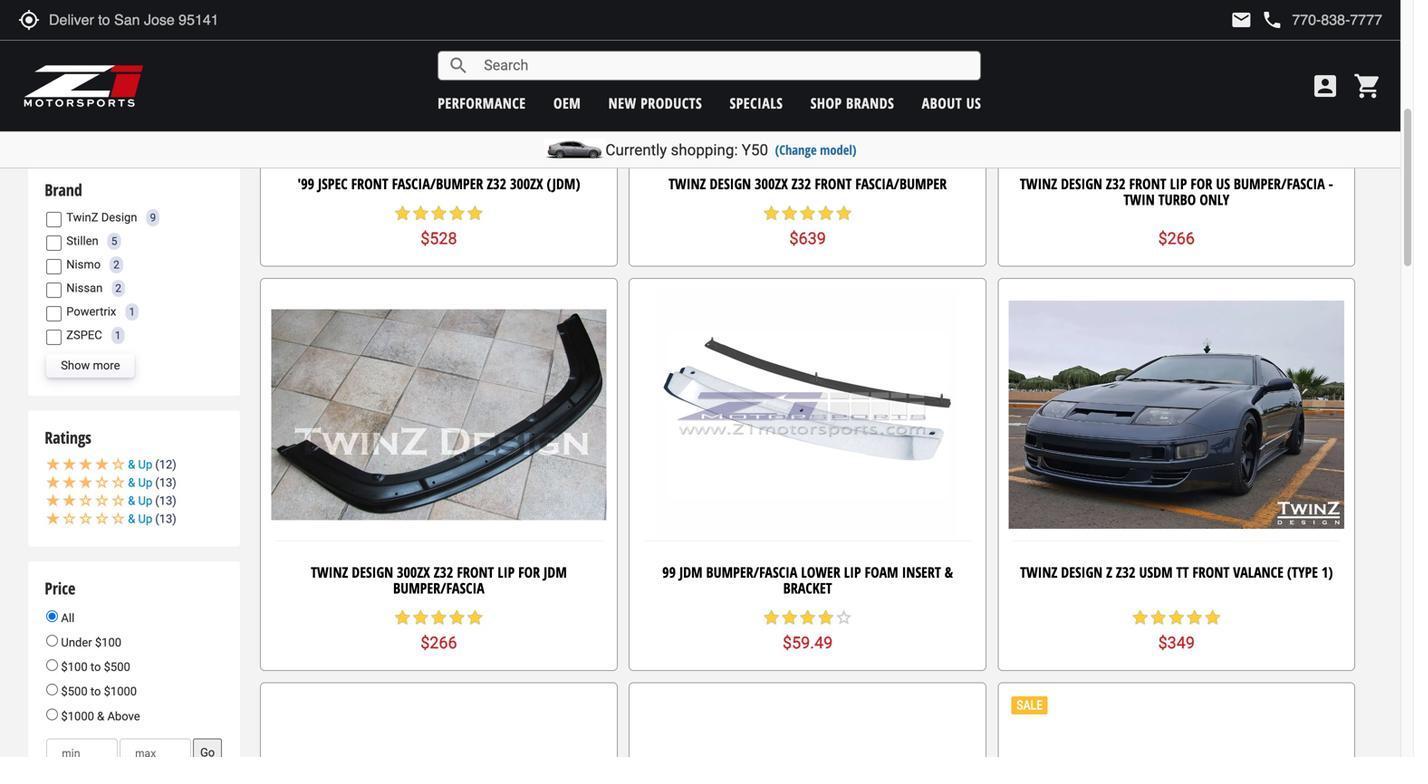 Task type: describe. For each thing, give the bounding box(es) containing it.
1 horizontal spatial 300zx
[[510, 174, 543, 193]]

mail link
[[1230, 9, 1252, 31]]

$100 to $500
[[58, 661, 130, 674]]

jdm inside 99 jdm bumper/fascia lower lip foam insert & bracket
[[679, 562, 703, 582]]

specials
[[730, 93, 783, 113]]

1 vertical spatial $500
[[61, 685, 88, 699]]

(change
[[775, 141, 817, 159]]

twinz design z32 front lip for us bumper/fascia - twin turbo only
[[1020, 174, 1333, 209]]

twinz design 300zx z32 front lip for jdm bumper/fascia
[[311, 562, 567, 598]]

bumper/fascia inside 99 jdm bumper/fascia lower lip foam insert & bracket
[[706, 562, 797, 582]]

price
[[45, 578, 75, 600]]

1 for powertrix
[[129, 306, 135, 318]]

brand
[[45, 179, 82, 201]]

shop
[[810, 93, 842, 113]]

oem link
[[553, 93, 581, 113]]

2 fascia/bumper from the left
[[855, 174, 947, 193]]

$266 inside star star star star star $266
[[421, 634, 457, 653]]

about us
[[922, 93, 981, 113]]

twinz for twinz design z z32 usdm tt front valance (type 1)
[[1020, 562, 1057, 582]]

zspec
[[66, 329, 102, 342]]

insert
[[902, 562, 941, 582]]

z1 motorsports logo image
[[23, 63, 144, 109]]

star star star star star $639
[[762, 204, 853, 248]]

search
[[448, 55, 469, 77]]

account_box
[[1311, 72, 1340, 101]]

& inside 99 jdm bumper/fascia lower lip foam insert & bracket
[[945, 562, 953, 582]]

4 up from the top
[[138, 512, 152, 526]]

'99 jspec front fascia/bumper z32 300zx (jdm)
[[297, 174, 580, 193]]

$500 to $1000
[[58, 685, 137, 699]]

99 jdm bumper/fascia lower lip foam insert & bracket
[[662, 562, 953, 598]]

lip inside twinz design z32 front lip for us bumper/fascia - twin turbo only
[[1170, 174, 1187, 193]]

design for twinz design z32 front lip for us bumper/fascia - twin turbo only
[[1061, 174, 1102, 193]]

valance
[[1233, 562, 1284, 582]]

tt
[[1176, 562, 1189, 582]]

$349
[[1158, 634, 1195, 653]]

max number field
[[120, 739, 191, 757]]

twinz design
[[66, 211, 137, 224]]

star star star star star $349
[[1131, 609, 1222, 653]]

under
[[61, 636, 92, 650]]

twinz design z z32 usdm tt front valance (type 1)
[[1020, 562, 1333, 582]]

front inside twinz design 300zx z32 front lip for jdm bumper/fascia
[[457, 562, 494, 582]]

(jdm)
[[547, 174, 580, 193]]

usdm
[[1139, 562, 1173, 582]]

shop brands link
[[810, 93, 894, 113]]

1 up from the top
[[138, 458, 152, 472]]

currently shopping: y50 (change model)
[[605, 141, 856, 159]]

powertrix
[[66, 305, 116, 319]]

my_location
[[18, 9, 40, 31]]

3 up from the top
[[138, 494, 152, 508]]

star star star star star $528
[[394, 204, 484, 248]]

1 13 from the top
[[159, 476, 172, 490]]

design for twinz design z z32 usdm tt front valance (type 1)
[[1061, 562, 1103, 582]]

y50
[[742, 141, 768, 159]]

new products
[[608, 93, 702, 113]]

2 up from the top
[[138, 476, 152, 490]]

1 horizontal spatial $500
[[104, 661, 130, 674]]

account_box link
[[1306, 72, 1344, 101]]

3 13 from the top
[[159, 512, 172, 526]]

z32 left (jdm)
[[487, 174, 506, 193]]

only
[[1200, 190, 1229, 209]]

to for $100
[[90, 661, 101, 674]]

currently
[[605, 141, 667, 159]]

370z
[[143, 22, 170, 36]]

jspec
[[318, 174, 348, 193]]

lip inside twinz design 300zx z32 front lip for jdm bumper/fascia
[[498, 562, 515, 582]]

$528
[[421, 229, 457, 248]]

2 for nissan
[[115, 282, 121, 295]]

1)
[[1322, 562, 1333, 582]]

phone
[[1261, 9, 1283, 31]]

for inside twinz design z32 front lip for us bumper/fascia - twin turbo only
[[1191, 174, 1212, 193]]

twinz for twinz design 300zx z32 front lip for jdm bumper/fascia
[[311, 562, 348, 582]]

1 for zspec
[[115, 329, 121, 342]]

'99
[[297, 174, 314, 193]]

$59.49
[[783, 634, 833, 653]]

2 13 from the top
[[159, 494, 172, 508]]

r35
[[143, 79, 164, 92]]

350z
[[143, 50, 170, 64]]

shopping_cart link
[[1349, 72, 1382, 101]]

lower
[[801, 562, 840, 582]]

twinz design 300zx z32 front fascia/bumper
[[669, 174, 947, 193]]

for inside twinz design 300zx z32 front lip for jdm bumper/fascia
[[518, 562, 540, 582]]

0 vertical spatial $266
[[1158, 229, 1195, 248]]

& up 12
[[128, 458, 172, 472]]

foam
[[865, 562, 898, 582]]

3 & up 13 from the top
[[128, 512, 172, 526]]

z
[[1106, 562, 1112, 582]]

12
[[159, 458, 172, 472]]

ratings
[[45, 427, 91, 449]]



Task type: locate. For each thing, give the bounding box(es) containing it.
twinz for twinz design
[[66, 211, 98, 224]]

1 horizontal spatial $266
[[1158, 229, 1195, 248]]

bumper/fascia left lower
[[706, 562, 797, 582]]

lip
[[844, 562, 861, 582]]

1 horizontal spatial for
[[1191, 174, 1212, 193]]

& up 13
[[128, 476, 172, 490], [128, 494, 172, 508], [128, 512, 172, 526]]

-
[[1329, 174, 1333, 193]]

design inside twinz design 300zx z32 front lip for jdm bumper/fascia
[[352, 562, 393, 582]]

9
[[150, 211, 156, 224]]

$266 down turbo
[[1158, 229, 1195, 248]]

mail
[[1230, 9, 1252, 31]]

for
[[1191, 174, 1212, 193], [518, 562, 540, 582]]

show more
[[61, 359, 120, 372]]

300zx for twinz design 300zx z32 front lip for jdm bumper/fascia
[[397, 562, 430, 582]]

1 right the powertrix on the top left of the page
[[129, 306, 135, 318]]

1 horizontal spatial bumper/fascia
[[706, 562, 797, 582]]

design
[[710, 174, 751, 193], [1061, 174, 1102, 193], [101, 211, 137, 224], [352, 562, 393, 582], [1061, 562, 1103, 582]]

1 fascia/bumper from the left
[[392, 174, 483, 193]]

$1000 & above
[[58, 710, 140, 723]]

fascia/bumper up star star star star star $528
[[392, 174, 483, 193]]

oem
[[553, 93, 581, 113]]

0 vertical spatial to
[[90, 661, 101, 674]]

1 vertical spatial 2
[[115, 282, 121, 295]]

front left only
[[1129, 174, 1166, 193]]

2 down '5'
[[113, 259, 119, 271]]

to
[[90, 661, 101, 674], [90, 685, 101, 699]]

twinz
[[669, 174, 706, 193], [1020, 174, 1057, 193], [66, 211, 98, 224], [311, 562, 348, 582], [1020, 562, 1057, 582]]

0 vertical spatial 13
[[159, 476, 172, 490]]

performance
[[438, 93, 526, 113]]

1 horizontal spatial lip
[[1170, 174, 1187, 193]]

to down $100 to $500 on the bottom left
[[90, 685, 101, 699]]

nismo
[[66, 258, 101, 271]]

Search search field
[[469, 52, 980, 80]]

design for twinz design 300zx z32 front fascia/bumper
[[710, 174, 751, 193]]

products
[[641, 93, 702, 113]]

2 to from the top
[[90, 685, 101, 699]]

0 horizontal spatial 1
[[115, 329, 121, 342]]

jdm
[[544, 562, 567, 582], [679, 562, 703, 582]]

nissan
[[66, 281, 103, 295]]

us
[[1216, 174, 1230, 193]]

$1000 down $500 to $1000
[[61, 710, 94, 723]]

0 horizontal spatial $100
[[61, 661, 88, 674]]

1 horizontal spatial jdm
[[679, 562, 703, 582]]

bumper/fascia inside twinz design z32 front lip for us bumper/fascia - twin turbo only
[[1234, 174, 1325, 193]]

phone link
[[1261, 9, 1382, 31]]

&
[[128, 458, 135, 472], [128, 476, 135, 490], [128, 494, 135, 508], [128, 512, 135, 526], [945, 562, 953, 582], [97, 710, 104, 723]]

twinz inside twinz design z32 front lip for us bumper/fascia - twin turbo only
[[1020, 174, 1057, 193]]

300zx for twinz design 300zx z32 front fascia/bumper
[[755, 174, 788, 193]]

front right jspec at the left of the page
[[351, 174, 388, 193]]

$639
[[789, 229, 826, 248]]

z32 for twinz design z z32 usdm tt front valance (type 1)
[[1116, 562, 1136, 582]]

300zx down y50
[[755, 174, 788, 193]]

2 right the nissan
[[115, 282, 121, 295]]

$500 down $100 to $500 on the bottom left
[[61, 685, 88, 699]]

0 horizontal spatial lip
[[498, 562, 515, 582]]

more
[[93, 359, 120, 372]]

13
[[159, 476, 172, 490], [159, 494, 172, 508], [159, 512, 172, 526]]

stillen
[[66, 234, 98, 248]]

bumper/fascia
[[1234, 174, 1325, 193], [706, 562, 797, 582], [393, 578, 484, 598]]

about us link
[[922, 93, 981, 113]]

5
[[111, 235, 117, 248]]

show more button
[[46, 354, 134, 378]]

1 jdm from the left
[[544, 562, 567, 582]]

shopping_cart
[[1353, 72, 1382, 101]]

$100 up $100 to $500 on the bottom left
[[95, 636, 121, 650]]

nissan 370z z34 2009 2010 2011 2012 2013 2014 2015 2016 2017 2018 2019 3.7l vq37vhr vhr nismo z1 motorsports image
[[66, 18, 139, 41]]

twinz inside twinz design 300zx z32 front lip for jdm bumper/fascia
[[311, 562, 348, 582]]

design for twinz design 300zx z32 front lip for jdm bumper/fascia
[[352, 562, 393, 582]]

2 horizontal spatial 300zx
[[755, 174, 788, 193]]

1 vertical spatial & up 13
[[128, 494, 172, 508]]

0 vertical spatial & up 13
[[128, 476, 172, 490]]

1 vertical spatial $266
[[421, 634, 457, 653]]

0 horizontal spatial $1000
[[61, 710, 94, 723]]

twinz for twinz design z32 front lip for us bumper/fascia - twin turbo only
[[1020, 174, 1057, 193]]

2 vertical spatial & up 13
[[128, 512, 172, 526]]

2 vertical spatial 13
[[159, 512, 172, 526]]

under  $100
[[58, 636, 121, 650]]

1 horizontal spatial $100
[[95, 636, 121, 650]]

twinz for twinz design 300zx z32 front fascia/bumper
[[669, 174, 706, 193]]

1
[[129, 306, 135, 318], [115, 329, 121, 342]]

z32
[[487, 174, 506, 193], [791, 174, 811, 193], [1106, 174, 1126, 193], [434, 562, 453, 582], [1116, 562, 1136, 582]]

1 & up 13 from the top
[[128, 476, 172, 490]]

shopping:
[[671, 141, 738, 159]]

mail phone
[[1230, 9, 1283, 31]]

jdm inside twinz design 300zx z32 front lip for jdm bumper/fascia
[[544, 562, 567, 582]]

star star star star star_border $59.49
[[762, 609, 853, 653]]

0 horizontal spatial 300zx
[[397, 562, 430, 582]]

$100 down under
[[61, 661, 88, 674]]

1 up more
[[115, 329, 121, 342]]

about
[[922, 93, 962, 113]]

new
[[608, 93, 637, 113]]

bumper/fascia inside twinz design 300zx z32 front lip for jdm bumper/fascia
[[393, 578, 484, 598]]

300zx up star star star star star $266
[[397, 562, 430, 582]]

show
[[61, 359, 90, 372]]

99
[[662, 562, 676, 582]]

lip
[[1170, 174, 1187, 193], [498, 562, 515, 582]]

$500 up $500 to $1000
[[104, 661, 130, 674]]

nissan r35 gtr gt-r awd twin turbo 2009 2010 2011 2012 2013 2014 2015 2016 2017 2018 2019 2020 vr38dett z1 motorsports image
[[66, 74, 139, 97]]

z32 inside twinz design z32 front lip for us bumper/fascia - twin turbo only
[[1106, 174, 1126, 193]]

specials link
[[730, 93, 783, 113]]

0 horizontal spatial bumper/fascia
[[393, 578, 484, 598]]

shop brands
[[810, 93, 894, 113]]

design inside twinz design z32 front lip for us bumper/fascia - twin turbo only
[[1061, 174, 1102, 193]]

$500
[[104, 661, 130, 674], [61, 685, 88, 699]]

front inside twinz design z32 front lip for us bumper/fascia - twin turbo only
[[1129, 174, 1166, 193]]

0 horizontal spatial for
[[518, 562, 540, 582]]

1 to from the top
[[90, 661, 101, 674]]

0 vertical spatial $500
[[104, 661, 130, 674]]

twin
[[1124, 190, 1155, 209]]

None radio
[[46, 635, 58, 647], [46, 660, 58, 671], [46, 684, 58, 696], [46, 709, 58, 720], [46, 635, 58, 647], [46, 660, 58, 671], [46, 684, 58, 696], [46, 709, 58, 720]]

None radio
[[46, 611, 58, 622]]

1 vertical spatial for
[[518, 562, 540, 582]]

turbo
[[1158, 190, 1196, 209]]

0 horizontal spatial $500
[[61, 685, 88, 699]]

front down model)
[[815, 174, 852, 193]]

0 vertical spatial 1
[[129, 306, 135, 318]]

2 for nismo
[[113, 259, 119, 271]]

design for twinz design
[[101, 211, 137, 224]]

2
[[113, 259, 119, 271], [115, 282, 121, 295]]

0 vertical spatial for
[[1191, 174, 1212, 193]]

nissan 350z z33 2003 2004 2005 2006 2007 2008 2009 vq35de 3.5l revup rev up vq35hr nismo z1 motorsports image
[[66, 46, 139, 69]]

(type
[[1287, 562, 1318, 582]]

front up star star star star star $266
[[457, 562, 494, 582]]

1 vertical spatial 1
[[115, 329, 121, 342]]

performance link
[[438, 93, 526, 113]]

front right tt
[[1192, 562, 1230, 582]]

front
[[351, 174, 388, 193], [815, 174, 852, 193], [1129, 174, 1166, 193], [457, 562, 494, 582], [1192, 562, 1230, 582]]

0 horizontal spatial fascia/bumper
[[392, 174, 483, 193]]

above
[[107, 710, 140, 723]]

model)
[[820, 141, 856, 159]]

1 vertical spatial 13
[[159, 494, 172, 508]]

300zx
[[510, 174, 543, 193], [755, 174, 788, 193], [397, 562, 430, 582]]

star_border
[[835, 609, 853, 627]]

2 horizontal spatial bumper/fascia
[[1234, 174, 1325, 193]]

z32 for twinz design 300zx z32 front lip for jdm bumper/fascia
[[434, 562, 453, 582]]

z32 right z
[[1116, 562, 1136, 582]]

z32 down (change
[[791, 174, 811, 193]]

0 horizontal spatial jdm
[[544, 562, 567, 582]]

fascia/bumper down model)
[[855, 174, 947, 193]]

brands
[[846, 93, 894, 113]]

1 horizontal spatial 1
[[129, 306, 135, 318]]

to up $500 to $1000
[[90, 661, 101, 674]]

bracket
[[783, 578, 832, 598]]

1 vertical spatial $1000
[[61, 710, 94, 723]]

None checkbox
[[46, 24, 62, 39], [46, 80, 62, 95], [46, 212, 62, 227], [46, 236, 62, 251], [46, 24, 62, 39], [46, 80, 62, 95], [46, 212, 62, 227], [46, 236, 62, 251]]

300zx left (jdm)
[[510, 174, 543, 193]]

(change model) link
[[775, 141, 856, 159]]

1 vertical spatial $100
[[61, 661, 88, 674]]

19
[[183, 23, 195, 36]]

bumper/fascia up star star star star star $266
[[393, 578, 484, 598]]

0 vertical spatial 2
[[113, 259, 119, 271]]

to for $500
[[90, 685, 101, 699]]

0 vertical spatial lip
[[1170, 174, 1187, 193]]

$266 down twinz design 300zx z32 front lip for jdm bumper/fascia
[[421, 634, 457, 653]]

z32 for twinz design 300zx z32 front fascia/bumper
[[791, 174, 811, 193]]

2 jdm from the left
[[679, 562, 703, 582]]

min number field
[[46, 739, 118, 757]]

1 vertical spatial to
[[90, 685, 101, 699]]

star star star star star $266
[[394, 609, 484, 653]]

all
[[58, 611, 74, 625]]

z32 left turbo
[[1106, 174, 1126, 193]]

None checkbox
[[46, 52, 62, 67], [46, 259, 62, 274], [46, 283, 62, 298], [46, 306, 62, 322], [46, 330, 62, 345], [46, 52, 62, 67], [46, 259, 62, 274], [46, 283, 62, 298], [46, 306, 62, 322], [46, 330, 62, 345]]

us
[[966, 93, 981, 113]]

z32 inside twinz design 300zx z32 front lip for jdm bumper/fascia
[[434, 562, 453, 582]]

$1000 up above
[[104, 685, 137, 699]]

1 vertical spatial lip
[[498, 562, 515, 582]]

1 horizontal spatial $1000
[[104, 685, 137, 699]]

0 horizontal spatial $266
[[421, 634, 457, 653]]

0 vertical spatial $100
[[95, 636, 121, 650]]

2 & up 13 from the top
[[128, 494, 172, 508]]

$100
[[95, 636, 121, 650], [61, 661, 88, 674]]

new products link
[[608, 93, 702, 113]]

0 vertical spatial $1000
[[104, 685, 137, 699]]

300zx inside twinz design 300zx z32 front lip for jdm bumper/fascia
[[397, 562, 430, 582]]

1 horizontal spatial fascia/bumper
[[855, 174, 947, 193]]

bumper/fascia left -
[[1234, 174, 1325, 193]]

$1000
[[104, 685, 137, 699], [61, 710, 94, 723]]

up
[[138, 458, 152, 472], [138, 476, 152, 490], [138, 494, 152, 508], [138, 512, 152, 526]]

z32 up star star star star star $266
[[434, 562, 453, 582]]



Task type: vqa. For each thing, say whether or not it's contained in the screenshot.
'$100 to $500'
yes



